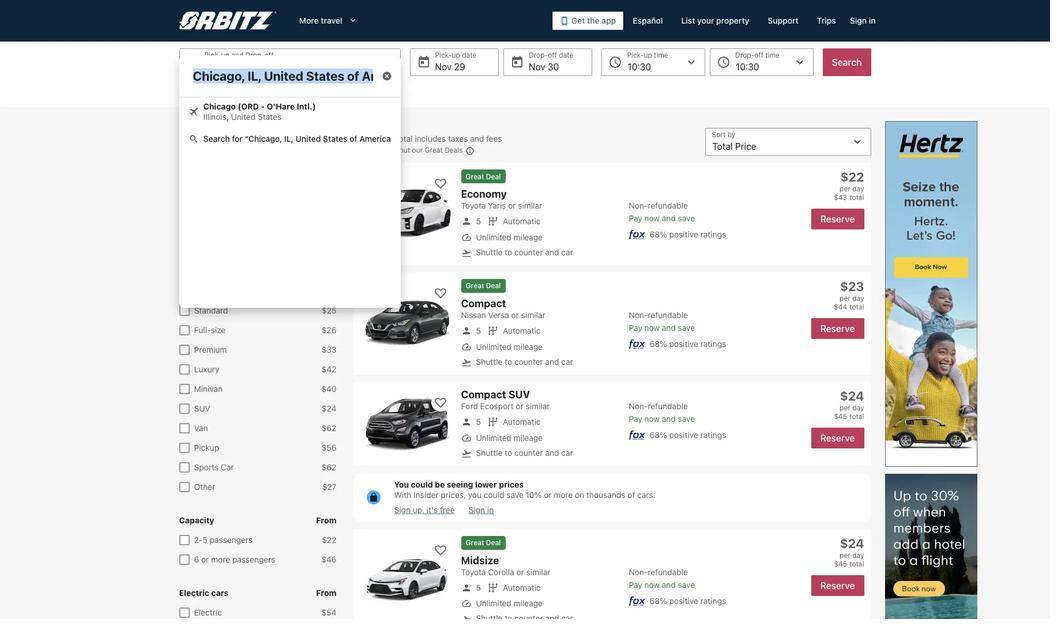 Task type: vqa. For each thing, say whether or not it's contained in the screenshot.


Task type: describe. For each thing, give the bounding box(es) containing it.
similar for $23
[[522, 310, 546, 320]]

lower
[[476, 480, 497, 490]]

2 horizontal spatial states
[[323, 134, 348, 144]]

save for $23
[[678, 323, 696, 333]]

5 for $22
[[476, 217, 481, 226]]

ford
[[461, 402, 478, 411]]

free
[[440, 505, 455, 515]]

or for versa
[[512, 310, 519, 320]]

3 counter from the top
[[515, 448, 543, 458]]

ratings for $22
[[701, 230, 727, 239]]

ecosport
[[481, 402, 514, 411]]

positive for $24
[[670, 597, 699, 606]]

per for compact
[[840, 294, 851, 303]]

you
[[468, 490, 482, 500]]

automatic for $23
[[503, 326, 541, 336]]

full-size
[[194, 325, 226, 335]]

reserve button for economy
[[812, 209, 865, 230]]

$46
[[322, 555, 337, 565]]

automatic for $22
[[503, 217, 541, 226]]

search button
[[823, 48, 872, 76]]

reserve link for midsize
[[812, 576, 865, 597]]

3 non- from the top
[[629, 402, 648, 411]]

ratings for $24
[[701, 597, 727, 606]]

now for $22
[[645, 214, 660, 223]]

midsize
[[461, 555, 499, 567]]

compact suv from fox at $45 total element
[[454, 389, 797, 402]]

includes
[[415, 134, 446, 144]]

fox rental company image for $23
[[629, 340, 646, 349]]

xsmall image
[[463, 147, 475, 156]]

more
[[299, 16, 319, 25]]

or inside you could be seeing lower prices with insider prices, you could save 10% or more on thousands of cars.
[[544, 490, 552, 500]]

now for $23
[[645, 323, 660, 333]]

more travel button
[[290, 10, 368, 31]]

0 horizontal spatial (ord-
[[363, 62, 390, 72]]

similar for $24
[[527, 568, 551, 578]]

deals
[[445, 146, 463, 155]]

$54
[[322, 608, 337, 618]]

car type
[[179, 227, 213, 237]]

exclusive offers
[[179, 155, 242, 164]]

filter
[[179, 128, 205, 140]]

español
[[633, 16, 663, 25]]

29
[[454, 62, 466, 72]]

list your property link
[[673, 10, 759, 31]]

$42
[[322, 365, 337, 375]]

mileage for $23
[[514, 342, 543, 352]]

1 vertical spatial (ord-
[[393, 134, 418, 144]]

more travel
[[299, 16, 342, 25]]

0 horizontal spatial car
[[179, 227, 193, 237]]

size
[[211, 325, 226, 335]]

$25
[[322, 306, 337, 316]]

compact for compact
[[461, 298, 507, 310]]

68% for $22
[[650, 230, 668, 239]]

united inside chicago (ord - o'hare intl.) illinois, united states
[[231, 112, 256, 122]]

español button
[[624, 10, 673, 31]]

electric for electric cars
[[179, 589, 209, 598]]

toyota yaris or similar
[[461, 201, 543, 211]]

compact for compact suv
[[461, 389, 507, 401]]

property
[[717, 16, 750, 25]]

save for $22
[[678, 214, 696, 223]]

sign up, it's free
[[394, 505, 455, 515]]

Save Compact SUV from Fox to a trip checkbox
[[431, 394, 450, 412]]

search for "chicago, il, united states of america (ord-o'hare intl.)" button
[[179, 127, 468, 151]]

search for search
[[833, 57, 862, 68]]

sign in link
[[469, 505, 494, 516]]

2 vertical spatial united
[[296, 134, 321, 144]]

offers
[[218, 155, 242, 164]]

$62 for van
[[322, 424, 337, 433]]

save inside you could be seeing lower prices with insider prices, you could save 10% or more on thousands of cars.
[[507, 490, 524, 500]]

a
[[211, 85, 216, 95]]

-
[[261, 102, 265, 111]]

intl.) inside chicago, il, united states of america (ord-o'hare intl.) button
[[422, 62, 440, 72]]

$23
[[841, 279, 865, 294]]

with
[[394, 490, 412, 500]]

10%
[[526, 490, 542, 500]]

the
[[588, 16, 600, 25]]

great deal for $23
[[466, 282, 501, 291]]

chicago
[[203, 102, 236, 111]]

3 total from the top
[[850, 413, 865, 421]]

0 vertical spatial america
[[326, 62, 361, 72]]

2-5 passengers
[[194, 536, 253, 545]]

total for compact
[[850, 303, 865, 312]]

•
[[389, 134, 393, 144]]

0 horizontal spatial suv
[[194, 404, 210, 414]]

you could be seeing lower prices with insider prices, you could save 10% or more on thousands of cars.
[[394, 480, 656, 500]]

counter for $22
[[515, 247, 543, 257]]

$43
[[835, 193, 848, 202]]

non- for $22
[[629, 201, 648, 211]]

support link
[[759, 10, 808, 31]]

of inside you could be seeing lower prices with insider prices, you could save 10% or more on thousands of cars.
[[628, 490, 636, 500]]

filter by
[[179, 128, 219, 140]]

fees
[[487, 134, 502, 144]]

2 vertical spatial o'hare
[[417, 134, 444, 144]]

30
[[548, 62, 559, 72]]

0 horizontal spatial could
[[411, 480, 433, 490]]

cars.
[[638, 490, 656, 500]]

seeing
[[447, 480, 474, 490]]

or for yaris
[[509, 201, 516, 211]]

refundable for $24
[[648, 568, 688, 578]]

chicago,
[[205, 62, 241, 72]]

prices
[[499, 480, 524, 490]]

exclusive
[[179, 155, 216, 164]]

3 mileage from the top
[[514, 433, 543, 443]]

mileage for $24
[[514, 599, 543, 609]]

total for economy
[[850, 193, 865, 202]]

up,
[[413, 505, 425, 515]]

2-
[[194, 536, 203, 545]]

for
[[232, 134, 243, 144]]

reserve button for compact
[[812, 319, 865, 339]]

68% positive ratings for $23
[[650, 339, 727, 349]]

it's
[[427, 505, 438, 515]]

0 vertical spatial o'hare
[[390, 62, 419, 72]]

be
[[435, 480, 445, 490]]

$27
[[322, 482, 337, 492]]

intl.)"
[[446, 134, 468, 144]]

refundable for $22
[[648, 201, 688, 211]]

minivan
[[194, 384, 223, 394]]

add a different drop-off location
[[194, 85, 315, 95]]

great inside "button"
[[425, 146, 443, 155]]

counter for $23
[[515, 357, 543, 367]]

you
[[394, 480, 409, 490]]

list
[[682, 16, 696, 25]]

3 positive from the top
[[670, 430, 699, 440]]

3 reserve button from the top
[[812, 428, 865, 449]]

your
[[698, 16, 715, 25]]

or for ecosport
[[516, 402, 524, 411]]

3 per from the top
[[840, 404, 851, 413]]

electric cars
[[179, 589, 229, 598]]

learn
[[353, 146, 371, 155]]

5 for $23
[[476, 326, 481, 336]]

1 vertical spatial $24
[[322, 404, 337, 414]]

ford ecosport or similar
[[461, 402, 550, 411]]

positive for $22
[[670, 230, 699, 239]]

illinois,
[[203, 112, 229, 122]]

intl.) inside chicago (ord - o'hare intl.) illinois, united states
[[297, 102, 316, 111]]

trips link
[[808, 10, 846, 31]]

premium
[[194, 345, 227, 355]]

68% positive ratings for $22
[[650, 230, 727, 239]]

pay for $23
[[629, 323, 643, 333]]

get
[[572, 16, 585, 25]]

total for midsize
[[850, 560, 865, 569]]

5 for $24
[[476, 584, 481, 593]]

0 horizontal spatial sign in
[[469, 505, 494, 515]]

367
[[353, 134, 367, 144]]

Save Economy from Fox to a trip checkbox
[[431, 174, 450, 193]]

chicago, il, united states of america (ord-o'hare intl.)
[[205, 62, 440, 72]]

add
[[194, 85, 209, 95]]

more inside you could be seeing lower prices with insider prices, you could save 10% or more on thousands of cars.
[[554, 490, 573, 500]]

off
[[273, 85, 283, 95]]

non-refundable pay now and save for $23
[[629, 310, 696, 333]]

great for $22
[[466, 172, 484, 181]]

3 day from the top
[[853, 404, 865, 413]]

mileage for $22
[[514, 232, 543, 242]]

sign inside dropdown button
[[851, 16, 867, 25]]

van
[[194, 424, 208, 433]]

full-
[[194, 325, 211, 335]]

3 to from the top
[[505, 448, 513, 458]]

pay for $22
[[629, 214, 643, 223]]

nov 30
[[529, 62, 559, 72]]

nov 29
[[435, 62, 466, 72]]

luxury
[[194, 365, 219, 375]]

1 vertical spatial il,
[[284, 134, 294, 144]]

more inside "button"
[[373, 146, 390, 155]]

toyota for $22
[[461, 201, 486, 211]]

compact suv
[[461, 389, 531, 401]]

chicago, il, united states of america (ord-o'hare intl.) button
[[179, 48, 440, 76]]

nov for nov 29
[[435, 62, 452, 72]]

list for $23
[[461, 310, 622, 352]]

Save Midsize from Fox to a trip checkbox
[[431, 541, 450, 560]]

nov 30 button
[[504, 48, 593, 76]]

unlimited for $22
[[476, 232, 512, 242]]

$33
[[322, 345, 337, 355]]

location
[[285, 85, 315, 95]]

other
[[194, 482, 215, 492]]

5 down "ford"
[[476, 417, 481, 427]]

1 vertical spatial leading image
[[188, 107, 199, 117]]

about
[[392, 146, 410, 155]]



Task type: locate. For each thing, give the bounding box(es) containing it.
1 horizontal spatial of
[[350, 134, 358, 144]]

non- for $24
[[629, 568, 648, 578]]

1 horizontal spatial $22
[[841, 170, 865, 185]]

0 vertical spatial counter
[[515, 247, 543, 257]]

nov left 30
[[529, 62, 546, 72]]

sign
[[851, 16, 867, 25], [394, 505, 411, 515], [469, 505, 485, 515]]

or right corolla
[[517, 568, 525, 578]]

2 counter from the top
[[515, 357, 543, 367]]

68% down midsize from fox at $45 total element
[[650, 597, 668, 606]]

in right the trips
[[870, 16, 876, 25]]

fox rental company image down compact from fox at $44 total element
[[629, 340, 646, 349]]

day inside $23 per day $44 total
[[853, 294, 865, 303]]

3 pay from the top
[[629, 414, 643, 424]]

0 vertical spatial in
[[870, 16, 876, 25]]

unlimited mileage
[[476, 232, 543, 242], [476, 342, 543, 352], [476, 433, 543, 443], [476, 599, 543, 609]]

1 nov from the left
[[435, 62, 452, 72]]

0 horizontal spatial $22
[[322, 536, 337, 545]]

shuttle to counter and car up prices
[[476, 448, 574, 458]]

reserve for midsize
[[821, 581, 856, 591]]

2 list from the top
[[461, 310, 622, 352]]

6
[[194, 555, 199, 565]]

per for midsize
[[840, 552, 851, 560]]

fox rental company image for toyota corolla or similar
[[629, 597, 646, 606]]

save for $24
[[678, 580, 696, 590]]

0 vertical spatial great deal
[[466, 172, 501, 181]]

more down cars
[[373, 146, 390, 155]]

on
[[575, 490, 585, 500]]

similar right ecosport
[[526, 402, 550, 411]]

economy
[[461, 188, 507, 200]]

1 vertical spatial passengers
[[233, 555, 276, 565]]

car for $22
[[562, 247, 574, 257]]

unlimited down corolla
[[476, 599, 512, 609]]

1 fox rental company image from the top
[[629, 431, 646, 440]]

or right versa
[[512, 310, 519, 320]]

0 vertical spatial electric
[[179, 589, 209, 598]]

automatic down nissan versa or similar on the bottom of page
[[503, 326, 541, 336]]

4 68% positive ratings from the top
[[650, 597, 727, 606]]

68% positive ratings for $24
[[650, 597, 727, 606]]

1 unlimited mileage from the top
[[476, 232, 543, 242]]

2 reserve link from the top
[[812, 319, 865, 339]]

and
[[470, 134, 484, 144], [662, 214, 676, 223], [546, 247, 560, 257], [662, 323, 676, 333], [546, 357, 560, 367], [662, 414, 676, 424], [546, 448, 560, 458], [662, 580, 676, 590]]

similar right corolla
[[527, 568, 551, 578]]

unlimited mileage down nissan versa or similar on the bottom of page
[[476, 342, 543, 352]]

mileage
[[514, 232, 543, 242], [514, 342, 543, 352], [514, 433, 543, 443], [514, 599, 543, 609]]

3 list from the top
[[461, 402, 622, 444]]

unlimited mileage for $22
[[476, 232, 543, 242]]

1 shuttle to counter and car from the top
[[476, 247, 574, 257]]

reserve link for economy
[[812, 209, 865, 230]]

1 vertical spatial of
[[350, 134, 358, 144]]

1 horizontal spatial il,
[[284, 134, 294, 144]]

great
[[425, 146, 443, 155], [466, 172, 484, 181], [466, 282, 484, 291], [466, 539, 484, 548]]

reserve button for midsize
[[812, 576, 865, 597]]

4 list from the top
[[461, 568, 622, 610]]

counter up compact suv
[[515, 357, 543, 367]]

sign down "with"
[[394, 505, 411, 515]]

sign right the trips
[[851, 16, 867, 25]]

nov inside nov 29 button
[[435, 62, 452, 72]]

nov
[[435, 62, 452, 72], [529, 62, 546, 72]]

great up nissan
[[466, 282, 484, 291]]

0 horizontal spatial states
[[258, 112, 282, 122]]

shuttle for $23
[[476, 357, 503, 367]]

2 nov from the left
[[529, 62, 546, 72]]

car right sports
[[221, 463, 234, 473]]

sign in button
[[846, 10, 881, 31]]

2 compact from the top
[[461, 389, 507, 401]]

deal for $22
[[486, 172, 501, 181]]

great deal up nissan
[[466, 282, 501, 291]]

sports car
[[194, 463, 234, 473]]

0 vertical spatial il,
[[244, 62, 254, 72]]

0 vertical spatial $45
[[835, 413, 848, 421]]

now down compact from fox at $44 total element
[[645, 323, 660, 333]]

2 unlimited mileage from the top
[[476, 342, 543, 352]]

now down compact suv from fox at $45 total element
[[645, 414, 660, 424]]

$62
[[322, 424, 337, 433], [322, 463, 337, 473]]

2 vertical spatial to
[[505, 448, 513, 458]]

0 vertical spatial shuttle
[[476, 247, 503, 257]]

1 vertical spatial search
[[203, 134, 230, 144]]

5 down capacity
[[203, 536, 208, 545]]

1 vertical spatial $62
[[322, 463, 337, 473]]

3 unlimited mileage from the top
[[476, 433, 543, 443]]

unlimited mileage down toyota yaris or similar at the top of the page
[[476, 232, 543, 242]]

0 vertical spatial compact
[[461, 298, 507, 310]]

non-refundable pay now and save for $24
[[629, 568, 696, 590]]

0 horizontal spatial nov
[[435, 62, 452, 72]]

5 down nissan
[[476, 326, 481, 336]]

cars
[[370, 134, 387, 144]]

reserve
[[821, 214, 856, 224], [821, 324, 856, 334], [821, 433, 856, 444], [821, 581, 856, 591]]

1 vertical spatial from
[[316, 589, 337, 598]]

2 fox rental company image from the top
[[629, 340, 646, 349]]

1 vertical spatial deal
[[486, 282, 501, 291]]

to up compact suv
[[505, 357, 513, 367]]

search inside search for "chicago, il, united states of america (ord-o'hare intl.)" button
[[203, 134, 230, 144]]

2 total from the top
[[850, 303, 865, 312]]

similar for $22
[[518, 201, 543, 211]]

1 horizontal spatial intl.)
[[422, 62, 440, 72]]

1 counter from the top
[[515, 247, 543, 257]]

shuttle for $22
[[476, 247, 503, 257]]

united up drop-
[[256, 62, 284, 72]]

list containing toyota yaris or similar
[[461, 201, 622, 243]]

$62 up $56
[[322, 424, 337, 433]]

68% down compact suv from fox at $45 total element
[[650, 430, 668, 440]]

1 now from the top
[[645, 214, 660, 223]]

4 per from the top
[[840, 552, 851, 560]]

0 vertical spatial deal
[[486, 172, 501, 181]]

more
[[373, 146, 390, 155], [554, 490, 573, 500], [211, 555, 230, 565]]

america left clear pick-up and drop-off image
[[326, 62, 361, 72]]

Save Compact from Fox to a trip checkbox
[[431, 284, 450, 302]]

our
[[412, 146, 423, 155]]

$24 for save compact suv from fox to a trip checkbox
[[841, 389, 865, 404]]

0 vertical spatial united
[[256, 62, 284, 72]]

day inside $22 per day $43 total
[[853, 185, 865, 193]]

more left on
[[554, 490, 573, 500]]

2 reserve from the top
[[821, 324, 856, 334]]

2 68% positive ratings from the top
[[650, 339, 727, 349]]

1 horizontal spatial car
[[221, 463, 234, 473]]

from for electric cars
[[316, 589, 337, 598]]

$45 for 2nd reserve button from the bottom
[[835, 413, 848, 421]]

2 non- from the top
[[629, 310, 648, 320]]

shuttle to counter and car for $22
[[476, 247, 574, 257]]

0 vertical spatial car
[[179, 227, 193, 237]]

leading image inside get the app link
[[560, 16, 570, 25]]

small image
[[488, 217, 499, 227], [461, 326, 472, 337], [461, 358, 472, 368], [488, 417, 499, 428], [461, 433, 472, 444], [488, 584, 499, 594], [461, 599, 472, 610], [461, 615, 472, 620]]

states down -
[[258, 112, 282, 122]]

2 pay from the top
[[629, 323, 643, 333]]

2 unlimited from the top
[[476, 342, 512, 352]]

3 shuttle from the top
[[476, 448, 503, 458]]

1 vertical spatial in
[[488, 505, 494, 515]]

1 horizontal spatial could
[[484, 490, 505, 500]]

toyota for $24
[[461, 568, 486, 578]]

total inside $22 per day $43 total
[[850, 193, 865, 202]]

now down economy from fox at $43 total element
[[645, 214, 660, 223]]

0 vertical spatial fox rental company image
[[629, 230, 646, 239]]

1 from from the top
[[316, 516, 337, 526]]

1 horizontal spatial more
[[373, 146, 390, 155]]

4 pay from the top
[[629, 580, 643, 590]]

electric left cars
[[179, 589, 209, 598]]

to up prices
[[505, 448, 513, 458]]

list containing ford ecosport or similar
[[461, 402, 622, 444]]

$24
[[841, 389, 865, 404], [322, 404, 337, 414], [841, 537, 865, 552]]

0 vertical spatial (ord-
[[363, 62, 390, 72]]

search for search for "chicago, il, united states of america (ord-o'hare intl.)"
[[203, 134, 230, 144]]

4 reserve button from the top
[[812, 576, 865, 597]]

1 horizontal spatial search
[[833, 57, 862, 68]]

day for midsize
[[853, 552, 865, 560]]

pay for $24
[[629, 580, 643, 590]]

pay
[[629, 214, 643, 223], [629, 323, 643, 333], [629, 414, 643, 424], [629, 580, 643, 590]]

automatic down toyota corolla or similar
[[503, 584, 541, 593]]

in down lower
[[488, 505, 494, 515]]

3 great deal from the top
[[466, 539, 501, 548]]

unlimited for $23
[[476, 342, 512, 352]]

0 vertical spatial shuttle to counter and car
[[476, 247, 574, 257]]

2 horizontal spatial sign
[[851, 16, 867, 25]]

great deal for $24
[[466, 539, 501, 548]]

0 vertical spatial $62
[[322, 424, 337, 433]]

type
[[195, 227, 213, 237]]

deal for $23
[[486, 282, 501, 291]]

in
[[870, 16, 876, 25], [488, 505, 494, 515]]

nov inside nov 30 button
[[529, 62, 546, 72]]

0 vertical spatial passengers
[[210, 536, 253, 545]]

1 68% positive ratings from the top
[[650, 230, 727, 239]]

0 horizontal spatial in
[[488, 505, 494, 515]]

2 vertical spatial shuttle to counter and car
[[476, 448, 574, 458]]

great deal up midsize
[[466, 539, 501, 548]]

capacity
[[179, 516, 214, 526]]

shuttle to counter and car down toyota yaris or similar at the top of the page
[[476, 247, 574, 257]]

mileage down toyota yaris or similar at the top of the page
[[514, 232, 543, 242]]

2 car from the top
[[562, 357, 574, 367]]

$40
[[322, 384, 337, 394]]

intl.)
[[422, 62, 440, 72], [297, 102, 316, 111]]

compact from fox at $44 total element
[[454, 298, 797, 310]]

great up economy
[[466, 172, 484, 181]]

similar right yaris
[[518, 201, 543, 211]]

great deal
[[466, 172, 501, 181], [466, 282, 501, 291], [466, 539, 501, 548]]

1 68% from the top
[[650, 230, 668, 239]]

il, right "chicago,
[[284, 134, 294, 144]]

intl.) left 29
[[422, 62, 440, 72]]

search down sign in dropdown button
[[833, 57, 862, 68]]

1 vertical spatial shuttle
[[476, 357, 503, 367]]

68% down compact from fox at $44 total element
[[650, 339, 668, 349]]

1 day from the top
[[853, 185, 865, 193]]

2 great deal from the top
[[466, 282, 501, 291]]

1 vertical spatial great deal
[[466, 282, 501, 291]]

$22 for $22
[[322, 536, 337, 545]]

$44
[[835, 303, 848, 312]]

sign in inside dropdown button
[[851, 16, 876, 25]]

from down $27
[[316, 516, 337, 526]]

sign for the "sign up, it's free" link
[[394, 505, 411, 515]]

clear pick-up and drop-off image
[[382, 71, 392, 81]]

fox rental company image down economy from fox at $43 total element
[[629, 230, 646, 239]]

1 vertical spatial compact
[[461, 389, 507, 401]]

travel
[[321, 16, 342, 25]]

reserve link for compact
[[812, 319, 865, 339]]

0 horizontal spatial il,
[[244, 62, 254, 72]]

1 $24 per day $45 total from the top
[[835, 389, 865, 421]]

mileage down nissan versa or similar on the bottom of page
[[514, 342, 543, 352]]

il, up add a different drop-off location
[[244, 62, 254, 72]]

1 vertical spatial car
[[221, 463, 234, 473]]

1 reserve button from the top
[[812, 209, 865, 230]]

refundable for $23
[[648, 310, 688, 320]]

nissan
[[461, 310, 486, 320]]

1 vertical spatial counter
[[515, 357, 543, 367]]

electric for electric
[[194, 608, 222, 618]]

car for $23
[[562, 357, 574, 367]]

list containing nissan versa or similar
[[461, 310, 622, 352]]

1 mileage from the top
[[514, 232, 543, 242]]

1 vertical spatial sign in
[[469, 505, 494, 515]]

fox rental company image down compact suv from fox at $45 total element
[[629, 431, 646, 440]]

unlimited
[[476, 232, 512, 242], [476, 342, 512, 352], [476, 433, 512, 443], [476, 599, 512, 609]]

2 vertical spatial shuttle
[[476, 448, 503, 458]]

4 refundable from the top
[[648, 568, 688, 578]]

compact up nissan
[[461, 298, 507, 310]]

of left cars.
[[628, 490, 636, 500]]

similar right versa
[[522, 310, 546, 320]]

counter down toyota yaris or similar at the top of the page
[[515, 247, 543, 257]]

3 reserve link from the top
[[812, 428, 865, 449]]

1 compact from the top
[[461, 298, 507, 310]]

unlimited mileage for $23
[[476, 342, 543, 352]]

1 to from the top
[[505, 247, 513, 257]]

great deal for $22
[[466, 172, 501, 181]]

america up learn
[[360, 134, 391, 144]]

of inside chicago, il, united states of america (ord-o'hare intl.) button
[[315, 62, 324, 72]]

total inside $23 per day $44 total
[[850, 303, 865, 312]]

$56
[[322, 443, 337, 453]]

1 vertical spatial america
[[360, 134, 391, 144]]

or right 10%
[[544, 490, 552, 500]]

1 pay from the top
[[629, 214, 643, 223]]

0 horizontal spatial leading image
[[188, 107, 199, 117]]

0 vertical spatial leading image
[[560, 16, 570, 25]]

$24 per day $45 total
[[835, 389, 865, 421], [835, 537, 865, 569]]

68% for $24
[[650, 597, 668, 606]]

1 vertical spatial electric
[[194, 608, 222, 618]]

1 horizontal spatial leading image
[[560, 16, 570, 25]]

or right yaris
[[509, 201, 516, 211]]

2 $45 from the top
[[835, 560, 848, 569]]

1 vertical spatial intl.)
[[297, 102, 316, 111]]

similar
[[518, 201, 543, 211], [522, 310, 546, 320], [526, 402, 550, 411], [527, 568, 551, 578]]

fox rental company image for $22
[[629, 230, 646, 239]]

o'hare
[[390, 62, 419, 72], [267, 102, 295, 111], [417, 134, 444, 144]]

1 toyota from the top
[[461, 201, 486, 211]]

states inside chicago (ord - o'hare intl.) illinois, united states
[[258, 112, 282, 122]]

orbitz logo image
[[179, 12, 276, 30]]

4 mileage from the top
[[514, 599, 543, 609]]

1 $62 from the top
[[322, 424, 337, 433]]

4 positive from the top
[[670, 597, 699, 606]]

0 vertical spatial $24 per day $45 total
[[835, 389, 865, 421]]

4 day from the top
[[853, 552, 865, 560]]

2 vertical spatial states
[[323, 134, 348, 144]]

states left 367
[[323, 134, 348, 144]]

great for $23
[[466, 282, 484, 291]]

0 vertical spatial could
[[411, 480, 433, 490]]

1 positive from the top
[[670, 230, 699, 239]]

from up $54 at the bottom left
[[316, 589, 337, 598]]

leading image
[[560, 16, 570, 25], [188, 107, 199, 117]]

great for $24
[[466, 539, 484, 548]]

0 vertical spatial fox rental company image
[[629, 431, 646, 440]]

sign in
[[851, 16, 876, 25], [469, 505, 494, 515]]

$45 for reserve button corresponding to midsize
[[835, 560, 848, 569]]

to down toyota yaris or similar at the top of the page
[[505, 247, 513, 257]]

list for $22
[[461, 201, 622, 243]]

thousands
[[587, 490, 626, 500]]

3 now from the top
[[645, 414, 660, 424]]

nov 29 button
[[410, 48, 499, 76]]

toyota corolla or similar
[[461, 568, 551, 578]]

il,
[[244, 62, 254, 72], [284, 134, 294, 144]]

o'hare up our
[[417, 134, 444, 144]]

or right 6 at the bottom left of the page
[[201, 555, 209, 565]]

fox rental company image for ford ecosport or similar
[[629, 431, 646, 440]]

1 horizontal spatial (ord-
[[393, 134, 418, 144]]

search for "chicago, il, united states of america (ord-o'hare intl.)"
[[203, 134, 468, 144]]

unlimited mileage down toyota corolla or similar
[[476, 599, 543, 609]]

leading image up filter
[[188, 107, 199, 117]]

intl.) down location
[[297, 102, 316, 111]]

car
[[179, 227, 193, 237], [221, 463, 234, 473]]

list your property
[[682, 16, 750, 25]]

of down more travel
[[315, 62, 324, 72]]

2 $62 from the top
[[322, 463, 337, 473]]

unlimited for $24
[[476, 599, 512, 609]]

1 vertical spatial car
[[562, 357, 574, 367]]

2 to from the top
[[505, 357, 513, 367]]

0 horizontal spatial more
[[211, 555, 230, 565]]

367 cars • total includes taxes and fees
[[353, 134, 502, 144]]

$22 for $22 per day $43 total
[[841, 170, 865, 185]]

1 horizontal spatial sign
[[469, 505, 485, 515]]

2 toyota from the top
[[461, 568, 486, 578]]

2 horizontal spatial more
[[554, 490, 573, 500]]

3 automatic from the top
[[503, 417, 541, 427]]

shuttle down yaris
[[476, 247, 503, 257]]

1 deal from the top
[[486, 172, 501, 181]]

0 vertical spatial intl.)
[[422, 62, 440, 72]]

1 total from the top
[[850, 193, 865, 202]]

1 refundable from the top
[[648, 201, 688, 211]]

3 unlimited from the top
[[476, 433, 512, 443]]

0 vertical spatial from
[[316, 516, 337, 526]]

4 68% from the top
[[650, 597, 668, 606]]

per inside $22 per day $43 total
[[840, 185, 851, 193]]

suv up van
[[194, 404, 210, 414]]

0 vertical spatial toyota
[[461, 201, 486, 211]]

0 vertical spatial states
[[286, 62, 313, 72]]

$45
[[835, 413, 848, 421], [835, 560, 848, 569]]

2 automatic from the top
[[503, 326, 541, 336]]

3 refundable from the top
[[648, 402, 688, 411]]

2 vertical spatial great deal
[[466, 539, 501, 548]]

0 vertical spatial more
[[373, 146, 390, 155]]

now
[[645, 214, 660, 223], [645, 323, 660, 333], [645, 414, 660, 424], [645, 580, 660, 590]]

$24 for save midsize from fox to a trip option
[[841, 537, 865, 552]]

united right "chicago,
[[296, 134, 321, 144]]

shuttle up lower
[[476, 448, 503, 458]]

2 vertical spatial counter
[[515, 448, 543, 458]]

3 ratings from the top
[[701, 430, 727, 440]]

nov for nov 30
[[529, 62, 546, 72]]

3 car from the top
[[562, 448, 574, 458]]

deal up versa
[[486, 282, 501, 291]]

united down the (ord
[[231, 112, 256, 122]]

3 68% from the top
[[650, 430, 668, 440]]

3 reserve from the top
[[821, 433, 856, 444]]

2 shuttle from the top
[[476, 357, 503, 367]]

non-refundable pay now and save for $22
[[629, 201, 696, 223]]

1 vertical spatial fox rental company image
[[629, 597, 646, 606]]

68%
[[650, 230, 668, 239], [650, 339, 668, 349], [650, 430, 668, 440], [650, 597, 668, 606]]

deal up midsize
[[486, 539, 501, 548]]

leading image
[[188, 134, 199, 144]]

3 deal from the top
[[486, 539, 501, 548]]

fox rental company image
[[629, 431, 646, 440], [629, 597, 646, 606]]

non- for $23
[[629, 310, 648, 320]]

electric down electric cars
[[194, 608, 222, 618]]

shuttle
[[476, 247, 503, 257], [476, 357, 503, 367], [476, 448, 503, 458]]

reserve for compact
[[821, 324, 856, 334]]

4 reserve from the top
[[821, 581, 856, 591]]

1 vertical spatial shuttle to counter and car
[[476, 357, 574, 367]]

$24 per day $45 total for 2nd reserve button from the bottom
[[835, 389, 865, 421]]

day for compact
[[853, 294, 865, 303]]

save
[[678, 214, 696, 223], [678, 323, 696, 333], [678, 414, 696, 424], [507, 490, 524, 500], [678, 580, 696, 590]]

1 vertical spatial $45
[[835, 560, 848, 569]]

3 shuttle to counter and car from the top
[[476, 448, 574, 458]]

1 vertical spatial could
[[484, 490, 505, 500]]

reserve for economy
[[821, 214, 856, 224]]

2 positive from the top
[[670, 339, 699, 349]]

in inside dropdown button
[[870, 16, 876, 25]]

nissan versa or similar
[[461, 310, 546, 320]]

2 non-refundable pay now and save from the top
[[629, 310, 696, 333]]

shuttle to counter and car for $23
[[476, 357, 574, 367]]

$22 inside $22 per day $43 total
[[841, 170, 865, 185]]

could down lower
[[484, 490, 505, 500]]

0 vertical spatial of
[[315, 62, 324, 72]]

search inside search button
[[833, 57, 862, 68]]

unlimited down ecosport
[[476, 433, 512, 443]]

automatic down toyota yaris or similar at the top of the page
[[503, 217, 541, 226]]

counter up prices
[[515, 448, 543, 458]]

great up midsize
[[466, 539, 484, 548]]

1 fox rental company image from the top
[[629, 230, 646, 239]]

3 68% positive ratings from the top
[[650, 430, 727, 440]]

or for corolla
[[517, 568, 525, 578]]

1 ratings from the top
[[701, 230, 727, 239]]

2 per from the top
[[840, 294, 851, 303]]

more down 2-5 passengers
[[211, 555, 230, 565]]

1 reserve link from the top
[[812, 209, 865, 230]]

get the app
[[572, 16, 617, 25]]

economy from fox at $43 total element
[[454, 188, 797, 201]]

2 shuttle to counter and car from the top
[[476, 357, 574, 367]]

2 vertical spatial of
[[628, 490, 636, 500]]

leading image left get
[[560, 16, 570, 25]]

1 vertical spatial $24 per day $45 total
[[835, 537, 865, 569]]

1 reserve from the top
[[821, 214, 856, 224]]

suv up ford ecosport or similar
[[509, 389, 531, 401]]

$24 per day $45 total for reserve button corresponding to midsize
[[835, 537, 865, 569]]

ratings for $23
[[701, 339, 727, 349]]

compact
[[461, 298, 507, 310], [461, 389, 507, 401]]

1 non- from the top
[[629, 201, 648, 211]]

total
[[395, 134, 413, 144]]

$26
[[322, 325, 337, 335]]

0 vertical spatial car
[[562, 247, 574, 257]]

deal for $24
[[486, 539, 501, 548]]

68% for $23
[[650, 339, 668, 349]]

america
[[326, 62, 361, 72], [360, 134, 391, 144]]

1 vertical spatial united
[[231, 112, 256, 122]]

1 vertical spatial to
[[505, 357, 513, 367]]

toyota
[[461, 201, 486, 211], [461, 568, 486, 578]]

list
[[461, 201, 622, 243], [461, 310, 622, 352], [461, 402, 622, 444], [461, 568, 622, 610]]

4 total from the top
[[850, 560, 865, 569]]

of inside search for "chicago, il, united states of america (ord-o'hare intl.)" button
[[350, 134, 358, 144]]

pay down midsize from fox at $45 total element
[[629, 580, 643, 590]]

shuttle to counter and car
[[476, 247, 574, 257], [476, 357, 574, 367], [476, 448, 574, 458]]

search
[[833, 57, 862, 68], [203, 134, 230, 144]]

1 horizontal spatial in
[[870, 16, 876, 25]]

0 horizontal spatial intl.)
[[297, 102, 316, 111]]

different
[[218, 85, 250, 95]]

0 horizontal spatial of
[[315, 62, 324, 72]]

positive
[[670, 230, 699, 239], [670, 339, 699, 349], [670, 430, 699, 440], [670, 597, 699, 606]]

small image
[[461, 217, 472, 227], [461, 232, 472, 243], [461, 248, 472, 259], [488, 326, 499, 337], [461, 342, 472, 352], [461, 417, 472, 428], [461, 449, 472, 459], [461, 584, 472, 594]]

pay down compact from fox at $44 total element
[[629, 323, 643, 333]]

2 vertical spatial deal
[[486, 539, 501, 548]]

passengers up 6 or more passengers
[[210, 536, 253, 545]]

fox rental company image
[[629, 230, 646, 239], [629, 340, 646, 349]]

unlimited mileage down ford ecosport or similar
[[476, 433, 543, 443]]

unlimited mileage for $24
[[476, 599, 543, 609]]

1 vertical spatial o'hare
[[267, 102, 295, 111]]

sign down you
[[469, 505, 485, 515]]

0 vertical spatial to
[[505, 247, 513, 257]]

positive for $23
[[670, 339, 699, 349]]

shuttle up compact suv
[[476, 357, 503, 367]]

great down the includes
[[425, 146, 443, 155]]

states up location
[[286, 62, 313, 72]]

sports
[[194, 463, 219, 473]]

sign in right the trips
[[851, 16, 876, 25]]

now for $24
[[645, 580, 660, 590]]

unlimited down yaris
[[476, 232, 512, 242]]

2 now from the top
[[645, 323, 660, 333]]

1 non-refundable pay now and save from the top
[[629, 201, 696, 223]]

search left for
[[203, 134, 230, 144]]

to for $23
[[505, 357, 513, 367]]

$62 for sports car
[[322, 463, 337, 473]]

automatic for $24
[[503, 584, 541, 593]]

2 68% from the top
[[650, 339, 668, 349]]

4 now from the top
[[645, 580, 660, 590]]

2 fox rental company image from the top
[[629, 597, 646, 606]]

1 horizontal spatial sign in
[[851, 16, 876, 25]]

shuttle to counter and car up compact suv
[[476, 357, 574, 367]]

unlimited down versa
[[476, 342, 512, 352]]

list for $24
[[461, 568, 622, 610]]

1 vertical spatial suv
[[194, 404, 210, 414]]

5 down midsize
[[476, 584, 481, 593]]

o'hare inside chicago (ord - o'hare intl.) illinois, united states
[[267, 102, 295, 111]]

sign in down you
[[469, 505, 494, 515]]

1 vertical spatial fox rental company image
[[629, 340, 646, 349]]

2 mileage from the top
[[514, 342, 543, 352]]

2 horizontal spatial of
[[628, 490, 636, 500]]

1 horizontal spatial suv
[[509, 389, 531, 401]]

refundable
[[648, 201, 688, 211], [648, 310, 688, 320], [648, 402, 688, 411], [648, 568, 688, 578]]

standard
[[194, 306, 228, 316]]

2 deal from the top
[[486, 282, 501, 291]]

per inside $23 per day $44 total
[[840, 294, 851, 303]]

$22 per day $43 total
[[835, 170, 865, 202]]

1 per from the top
[[840, 185, 851, 193]]

4 non-refundable pay now and save from the top
[[629, 568, 696, 590]]

pay down economy from fox at $43 total element
[[629, 214, 643, 223]]

sign for sign in link
[[469, 505, 485, 515]]

1 great deal from the top
[[466, 172, 501, 181]]

1 automatic from the top
[[503, 217, 541, 226]]

1 $45 from the top
[[835, 413, 848, 421]]

midsize from fox at $45 total element
[[454, 555, 797, 568]]

0 vertical spatial suv
[[509, 389, 531, 401]]

now down midsize from fox at $45 total element
[[645, 580, 660, 590]]

1 car from the top
[[562, 247, 574, 257]]

list containing toyota corolla or similar
[[461, 568, 622, 610]]

total
[[850, 193, 865, 202], [850, 303, 865, 312], [850, 413, 865, 421], [850, 560, 865, 569]]

3 non-refundable pay now and save from the top
[[629, 402, 696, 424]]

cars
[[211, 589, 229, 598]]

Pick-up and Drop-off text field
[[179, 62, 401, 90]]

1 shuttle from the top
[[476, 247, 503, 257]]



